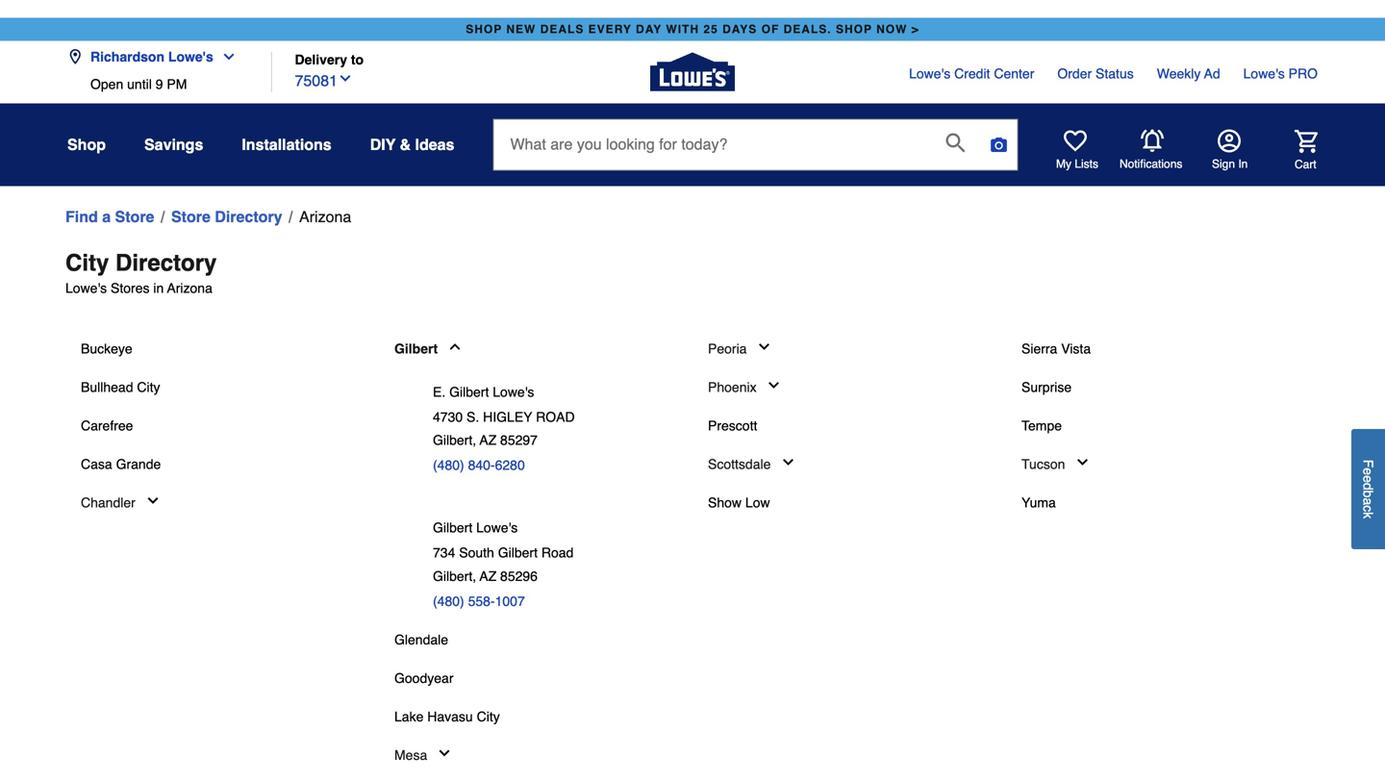 Task type: describe. For each thing, give the bounding box(es) containing it.
bullhead
[[81, 380, 133, 395]]

arizona inside city directory lowe's stores in arizona
[[167, 280, 213, 296]]

new
[[506, 23, 536, 36]]

(480) 840-6280
[[433, 458, 525, 473]]

pm
[[167, 76, 187, 92]]

sign
[[1212, 157, 1236, 171]]

delivery to
[[295, 52, 364, 67]]

6280
[[495, 458, 525, 473]]

richardson lowe's
[[90, 49, 213, 64]]

1007
[[495, 594, 525, 609]]

delivery
[[295, 52, 347, 67]]

casa grande link
[[81, 455, 161, 474]]

grande
[[116, 457, 161, 472]]

gilbert inside button
[[395, 341, 438, 356]]

weekly
[[1157, 66, 1201, 81]]

f
[[1361, 460, 1376, 468]]

lowe's home improvement lists image
[[1064, 129, 1087, 152]]

0 vertical spatial a
[[102, 208, 111, 226]]

weekly ad link
[[1157, 64, 1221, 83]]

city inside 'link'
[[137, 380, 160, 395]]

gilbert up "85296"
[[498, 545, 538, 561]]

buckeye link
[[81, 339, 133, 358]]

lowe's inside gilbert lowe's 734 south gilbert road gilbert, az 85296
[[476, 520, 518, 536]]

prescott link
[[708, 416, 758, 435]]

lowe's home improvement cart image
[[1295, 130, 1318, 153]]

show
[[708, 495, 742, 510]]

sign in button
[[1212, 129, 1248, 172]]

lists
[[1075, 157, 1099, 171]]

peoria
[[708, 341, 747, 356]]

in
[[1239, 157, 1248, 171]]

notifications
[[1120, 157, 1183, 171]]

gilbert inside e. gilbert lowe's 4730 s. higley road gilbert, az 85297
[[449, 384, 489, 400]]

s.
[[467, 409, 479, 425]]

installations
[[242, 136, 332, 153]]

mesa button
[[395, 746, 452, 765]]

surprise
[[1022, 380, 1072, 395]]

25
[[704, 23, 719, 36]]

stores
[[111, 280, 150, 296]]

ad
[[1205, 66, 1221, 81]]

chandler
[[81, 495, 136, 510]]

tempe
[[1022, 418, 1062, 433]]

f e e d b a c k
[[1361, 460, 1376, 519]]

center
[[994, 66, 1035, 81]]

diy & ideas button
[[370, 127, 455, 162]]

order status
[[1058, 66, 1134, 81]]

glendale
[[395, 632, 448, 647]]

casa
[[81, 457, 112, 472]]

75081 button
[[295, 67, 353, 92]]

gilbert button
[[395, 339, 463, 358]]

low
[[746, 495, 770, 510]]

shop new deals every day with 25 days of deals. shop now >
[[466, 23, 920, 36]]

bullhead city link
[[81, 378, 160, 397]]

camera image
[[990, 135, 1009, 154]]

cart button
[[1268, 130, 1318, 172]]

phoenix
[[708, 380, 757, 395]]

2 store from the left
[[171, 208, 211, 226]]

show low
[[708, 495, 770, 510]]

Search Query text field
[[494, 120, 931, 170]]

gilbert, inside e. gilbert lowe's 4730 s. higley road gilbert, az 85297
[[433, 433, 476, 448]]

sierra vista
[[1022, 341, 1091, 356]]

lowe's home improvement logo image
[[650, 30, 735, 114]]

higley
[[483, 409, 532, 425]]

south
[[459, 545, 494, 561]]

show low link
[[708, 493, 770, 512]]

open until 9 pm
[[90, 76, 187, 92]]

chevron up image
[[448, 339, 463, 355]]

with
[[666, 23, 700, 36]]

my lists
[[1057, 157, 1099, 171]]

shop
[[67, 136, 106, 153]]

lake havasu city link
[[395, 707, 500, 726]]

bullhead city
[[81, 380, 160, 395]]

(480) 840-6280 link
[[433, 456, 525, 475]]

lowe's home improvement account image
[[1218, 129, 1241, 152]]

840-
[[468, 458, 495, 473]]

gilbert, inside gilbert lowe's 734 south gilbert road gilbert, az 85296
[[433, 568, 476, 584]]

(480) 558-1007 link
[[433, 592, 525, 611]]

cart
[[1295, 158, 1317, 171]]

installations button
[[242, 127, 332, 162]]

f e e d b a c k button
[[1352, 429, 1386, 549]]

gilbert up the 734
[[433, 520, 473, 536]]

credit
[[955, 66, 991, 81]]

yuma link
[[1022, 493, 1056, 512]]

directory for store
[[215, 208, 282, 226]]

c
[[1361, 505, 1376, 512]]

savings
[[144, 136, 203, 153]]

casa grande
[[81, 457, 161, 472]]

shop new deals every day with 25 days of deals. shop now > link
[[462, 18, 924, 41]]



Task type: locate. For each thing, give the bounding box(es) containing it.
deals.
[[784, 23, 832, 36]]

search image
[[946, 133, 966, 152]]

days
[[723, 23, 758, 36]]

lowe's
[[168, 49, 213, 64], [909, 66, 951, 81], [1244, 66, 1285, 81], [65, 280, 107, 296], [493, 384, 534, 400], [476, 520, 518, 536]]

pro
[[1289, 66, 1318, 81]]

az inside gilbert lowe's 734 south gilbert road gilbert, az 85296
[[480, 568, 497, 584]]

chevron down image right tucson
[[1075, 455, 1091, 470]]

d
[[1361, 483, 1376, 490]]

store down savings button
[[171, 208, 211, 226]]

road
[[536, 409, 575, 425]]

0 vertical spatial arizona
[[299, 208, 351, 226]]

1 store from the left
[[115, 208, 154, 226]]

city right the bullhead
[[137, 380, 160, 395]]

every
[[589, 23, 632, 36]]

chevron down image inside phoenix button
[[767, 378, 782, 393]]

e.
[[433, 384, 446, 400]]

glendale link
[[395, 630, 448, 649]]

phoenix button
[[708, 378, 782, 397]]

city directory lowe's stores in arizona
[[65, 250, 217, 296]]

gilbert,
[[433, 433, 476, 448], [433, 568, 476, 584]]

1 vertical spatial a
[[1361, 498, 1376, 505]]

until
[[127, 76, 152, 92]]

chevron down image
[[767, 378, 782, 393], [781, 455, 796, 470], [1075, 455, 1091, 470], [145, 493, 161, 509]]

arizona down installations button
[[299, 208, 351, 226]]

1 vertical spatial city
[[137, 380, 160, 395]]

lowe's left pro
[[1244, 66, 1285, 81]]

arizona right in
[[167, 280, 213, 296]]

status
[[1096, 66, 1134, 81]]

store right find
[[115, 208, 154, 226]]

1 gilbert, from the top
[[433, 433, 476, 448]]

lowe's up pm
[[168, 49, 213, 64]]

lowe's left stores
[[65, 280, 107, 296]]

1 shop from the left
[[466, 23, 502, 36]]

1 vertical spatial directory
[[115, 250, 217, 276]]

a
[[102, 208, 111, 226], [1361, 498, 1376, 505]]

goodyear link
[[395, 669, 454, 688]]

store
[[115, 208, 154, 226], [171, 208, 211, 226]]

scottsdale button
[[708, 455, 796, 474]]

carefree
[[81, 418, 133, 433]]

2 horizontal spatial city
[[477, 709, 500, 724]]

0 vertical spatial gilbert,
[[433, 433, 476, 448]]

lowe's pro
[[1244, 66, 1318, 81]]

1 e from the top
[[1361, 468, 1376, 475]]

&
[[400, 136, 411, 153]]

tucson
[[1022, 457, 1066, 472]]

mesa
[[395, 748, 427, 763]]

(480) for (480) 558-1007
[[433, 594, 464, 609]]

city down find
[[65, 250, 109, 276]]

diy & ideas
[[370, 136, 455, 153]]

1 horizontal spatial store
[[171, 208, 211, 226]]

az down south
[[480, 568, 497, 584]]

1 horizontal spatial shop
[[836, 23, 873, 36]]

(480)
[[433, 458, 464, 473], [433, 594, 464, 609]]

2 vertical spatial city
[[477, 709, 500, 724]]

0 horizontal spatial shop
[[466, 23, 502, 36]]

diy
[[370, 136, 396, 153]]

0 horizontal spatial store
[[115, 208, 154, 226]]

lowe's left credit
[[909, 66, 951, 81]]

havasu
[[427, 709, 473, 724]]

tempe link
[[1022, 416, 1062, 435]]

peoria button
[[708, 339, 772, 358]]

e. gilbert lowe's link
[[433, 382, 534, 402]]

558-
[[468, 594, 495, 609]]

lowe's inside button
[[168, 49, 213, 64]]

sierra vista link
[[1022, 339, 1091, 358]]

find a store
[[65, 208, 154, 226]]

0 vertical spatial az
[[480, 433, 497, 448]]

lowe's inside e. gilbert lowe's 4730 s. higley road gilbert, az 85297
[[493, 384, 534, 400]]

chevron down image inside scottsdale button
[[781, 455, 796, 470]]

city right havasu
[[477, 709, 500, 724]]

0 vertical spatial (480)
[[433, 458, 464, 473]]

1 az from the top
[[480, 433, 497, 448]]

2 (480) from the top
[[433, 594, 464, 609]]

lowe's pro link
[[1244, 64, 1318, 83]]

chevron down image inside 75081 button
[[338, 71, 353, 86]]

1 vertical spatial arizona
[[167, 280, 213, 296]]

sign in
[[1212, 157, 1248, 171]]

gilbert left chevron up image
[[395, 341, 438, 356]]

city
[[65, 250, 109, 276], [137, 380, 160, 395], [477, 709, 500, 724]]

(480) for (480) 840-6280
[[433, 458, 464, 473]]

gilbert lowe's link
[[433, 518, 518, 538]]

lowe's inside city directory lowe's stores in arizona
[[65, 280, 107, 296]]

chevron down image
[[213, 49, 237, 64], [338, 71, 353, 86], [757, 339, 772, 355], [437, 746, 452, 761]]

2 az from the top
[[480, 568, 497, 584]]

vista
[[1062, 341, 1091, 356]]

gilbert, down the 734
[[433, 568, 476, 584]]

0 vertical spatial city
[[65, 250, 109, 276]]

in
[[153, 280, 164, 296]]

chevron down image inside 'chandler' button
[[145, 493, 161, 509]]

e up d
[[1361, 468, 1376, 475]]

buckeye
[[81, 341, 133, 356]]

0 vertical spatial directory
[[215, 208, 282, 226]]

chevron down image for phoenix
[[767, 378, 782, 393]]

find
[[65, 208, 98, 226]]

e up b
[[1361, 475, 1376, 483]]

0 horizontal spatial a
[[102, 208, 111, 226]]

location image
[[67, 49, 83, 64]]

1 (480) from the top
[[433, 458, 464, 473]]

2 gilbert, from the top
[[433, 568, 476, 584]]

store directory link
[[171, 205, 282, 228]]

prescott
[[708, 418, 758, 433]]

city inside city directory lowe's stores in arizona
[[65, 250, 109, 276]]

734
[[433, 545, 455, 561]]

sierra
[[1022, 341, 1058, 356]]

chevron down image inside mesa button
[[437, 746, 452, 761]]

of
[[762, 23, 780, 36]]

0 horizontal spatial city
[[65, 250, 109, 276]]

chevron down image down grande
[[145, 493, 161, 509]]

chevron down image for tucson
[[1075, 455, 1091, 470]]

a inside 'button'
[[1361, 498, 1376, 505]]

lowe's up the higley
[[493, 384, 534, 400]]

a up 'k'
[[1361, 498, 1376, 505]]

chevron down image right phoenix
[[767, 378, 782, 393]]

gilbert
[[395, 341, 438, 356], [449, 384, 489, 400], [433, 520, 473, 536], [498, 545, 538, 561]]

85296
[[500, 568, 538, 584]]

2 e from the top
[[1361, 475, 1376, 483]]

shop left new
[[466, 23, 502, 36]]

1 vertical spatial (480)
[[433, 594, 464, 609]]

0 horizontal spatial arizona
[[167, 280, 213, 296]]

2 shop from the left
[[836, 23, 873, 36]]

1 horizontal spatial a
[[1361, 498, 1376, 505]]

(480) 558-1007
[[433, 594, 525, 609]]

az inside e. gilbert lowe's 4730 s. higley road gilbert, az 85297
[[480, 433, 497, 448]]

chevron down image right scottsdale
[[781, 455, 796, 470]]

directory left arizona button
[[215, 208, 282, 226]]

directory up in
[[115, 250, 217, 276]]

gilbert lowe's 734 south gilbert road gilbert, az 85296
[[433, 520, 574, 584]]

arizona
[[299, 208, 351, 226], [167, 280, 213, 296]]

1 vertical spatial az
[[480, 568, 497, 584]]

goodyear
[[395, 671, 454, 686]]

now
[[877, 23, 908, 36]]

store directory
[[171, 208, 282, 226]]

richardson lowe's button
[[67, 37, 244, 76]]

directory
[[215, 208, 282, 226], [115, 250, 217, 276]]

az
[[480, 433, 497, 448], [480, 568, 497, 584]]

lowe's up south
[[476, 520, 518, 536]]

deals
[[540, 23, 584, 36]]

directory for city
[[115, 250, 217, 276]]

az up 840-
[[480, 433, 497, 448]]

chevron down image for chandler
[[145, 493, 161, 509]]

shop button
[[67, 127, 106, 162]]

a right find
[[102, 208, 111, 226]]

gilbert, down 4730
[[433, 433, 476, 448]]

lowe's credit center
[[909, 66, 1035, 81]]

road
[[542, 545, 574, 561]]

chevron down image inside richardson lowe's button
[[213, 49, 237, 64]]

b
[[1361, 490, 1376, 498]]

my
[[1057, 157, 1072, 171]]

1 horizontal spatial city
[[137, 380, 160, 395]]

1 horizontal spatial arizona
[[299, 208, 351, 226]]

chevron down image inside peoria 'button'
[[757, 339, 772, 355]]

directory inside city directory lowe's stores in arizona
[[115, 250, 217, 276]]

ideas
[[415, 136, 455, 153]]

chevron down image for scottsdale
[[781, 455, 796, 470]]

order
[[1058, 66, 1092, 81]]

None search field
[[493, 119, 1018, 188]]

k
[[1361, 512, 1376, 519]]

chevron down image inside tucson "button"
[[1075, 455, 1091, 470]]

1 vertical spatial gilbert,
[[433, 568, 476, 584]]

(480) left '558-' on the bottom left
[[433, 594, 464, 609]]

tucson button
[[1022, 455, 1091, 474]]

85297
[[500, 433, 538, 448]]

my lists link
[[1057, 129, 1099, 172]]

yuma
[[1022, 495, 1056, 510]]

lowe's home improvement notification center image
[[1141, 129, 1164, 152]]

gilbert up s.
[[449, 384, 489, 400]]

shop left "now"
[[836, 23, 873, 36]]

(480) left 840-
[[433, 458, 464, 473]]



Task type: vqa. For each thing, say whether or not it's contained in the screenshot.
first E from the top of the f e e d b a c k
yes



